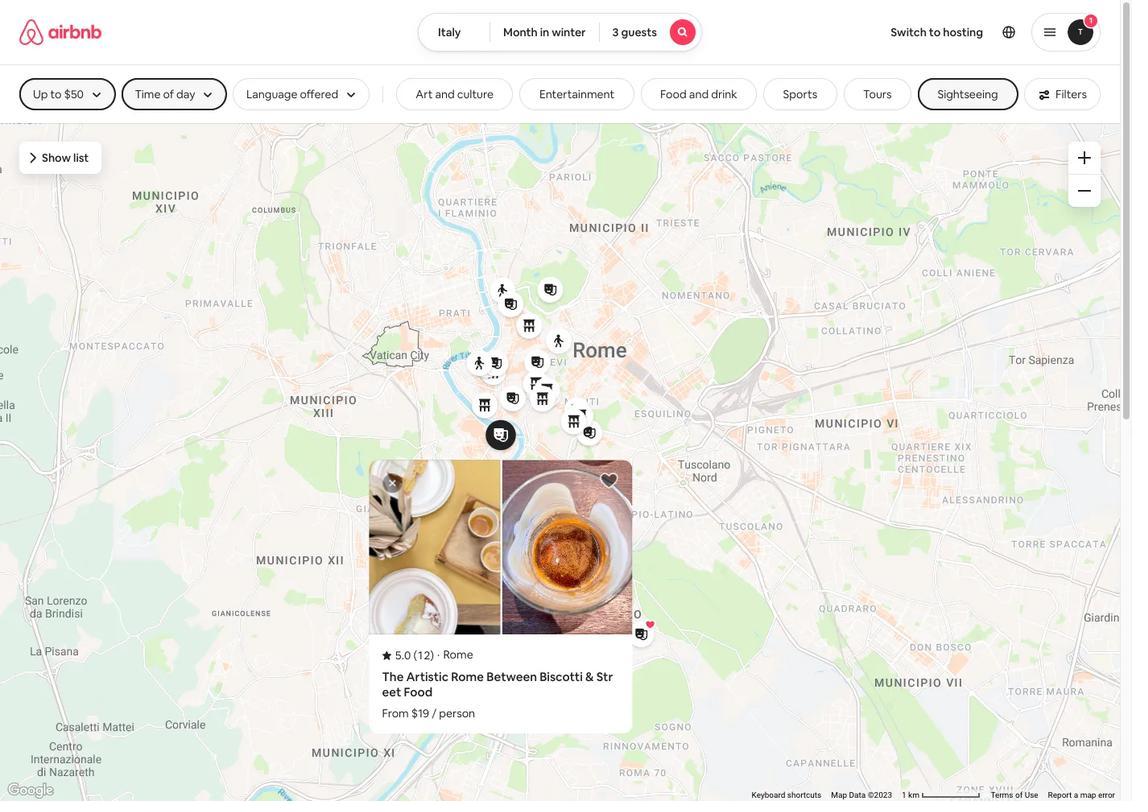 Task type: describe. For each thing, give the bounding box(es) containing it.
the artistic rome between biscotti & str eet food from $19 / person
[[382, 669, 613, 720]]

month
[[503, 25, 538, 39]]

culture
[[457, 87, 494, 101]]

switch to hosting
[[891, 25, 983, 39]]

error
[[1098, 791, 1115, 800]]

between
[[486, 669, 537, 684]]

hosting
[[943, 25, 983, 39]]

guests
[[621, 25, 657, 39]]

art
[[416, 87, 433, 101]]

filters button
[[1024, 78, 1101, 110]]

person
[[439, 706, 475, 720]]

0 vertical spatial rome
[[443, 647, 473, 662]]

· rome
[[437, 647, 473, 662]]

terms
[[991, 791, 1013, 800]]

keyboard
[[752, 791, 785, 800]]

Sports button
[[763, 78, 837, 110]]

tours
[[863, 87, 892, 101]]

italy button
[[418, 13, 490, 52]]

offered
[[300, 87, 338, 101]]

report
[[1048, 791, 1072, 800]]

close image
[[387, 478, 397, 488]]

map data ©2023
[[831, 791, 892, 800]]

str
[[596, 669, 613, 684]]

art and culture
[[416, 87, 494, 101]]

the
[[382, 669, 403, 684]]

winter
[[552, 25, 586, 39]]

show
[[42, 151, 71, 165]]

language
[[246, 87, 298, 101]]

show list
[[42, 151, 89, 165]]

food inside the artistic rome between biscotti & str eet food from $19 / person
[[403, 684, 432, 700]]

&
[[585, 669, 593, 684]]

sports
[[783, 87, 817, 101]]

map
[[1080, 791, 1096, 800]]

a
[[1074, 791, 1078, 800]]

language offered button
[[233, 78, 369, 110]]

eet
[[382, 684, 401, 700]]

to
[[929, 25, 941, 39]]

from
[[382, 706, 408, 720]]

Food and drink button
[[641, 78, 757, 110]]

report a map error link
[[1048, 791, 1115, 800]]

shortcuts
[[787, 791, 822, 800]]

food and drink
[[660, 87, 737, 101]]

entertainment
[[539, 87, 614, 101]]

google image
[[4, 780, 57, 801]]

5.0
[[395, 648, 411, 662]]

filters
[[1056, 87, 1087, 101]]

italy
[[438, 25, 461, 39]]



Task type: locate. For each thing, give the bounding box(es) containing it.
show list button
[[19, 142, 102, 174]]

food up $19
[[403, 684, 432, 700]]

©2023
[[868, 791, 892, 800]]

list
[[73, 151, 89, 165]]

keyboard shortcuts
[[752, 791, 822, 800]]

1 button
[[1032, 13, 1101, 52]]

keyboard shortcuts button
[[752, 790, 822, 801]]

terms of use link
[[991, 791, 1038, 800]]

0 vertical spatial 1
[[1089, 15, 1093, 26]]

in
[[540, 25, 549, 39]]

Sightseeing button
[[918, 78, 1018, 110]]

report a map error
[[1048, 791, 1115, 800]]

1 vertical spatial 1
[[902, 791, 906, 800]]

1 km
[[902, 791, 922, 800]]

2 and from the left
[[689, 87, 709, 101]]

5.0 (12)
[[395, 648, 434, 662]]

0 horizontal spatial 1
[[902, 791, 906, 800]]

sightseeing
[[938, 87, 998, 101]]

and right the art
[[435, 87, 455, 101]]

google map
showing 24 experiences. including 1 saved experience. region
[[0, 122, 1120, 801]]

/
[[431, 706, 436, 720]]

food left drink
[[660, 87, 687, 101]]

drink
[[711, 87, 737, 101]]

3 guests
[[612, 25, 657, 39]]

terms of use
[[991, 791, 1038, 800]]

of
[[1015, 791, 1023, 800]]

use
[[1025, 791, 1038, 800]]

None search field
[[418, 13, 702, 52]]

1 horizontal spatial food
[[660, 87, 687, 101]]

3 guests button
[[599, 13, 702, 52]]

rome
[[443, 647, 473, 662], [451, 669, 484, 684]]

0 vertical spatial food
[[660, 87, 687, 101]]

artistic
[[406, 669, 448, 684]]

(12)
[[413, 648, 434, 662]]

$19
[[411, 706, 429, 720]]

Tours button
[[844, 78, 912, 110]]

1 horizontal spatial 1
[[1089, 15, 1093, 26]]

the artistic rome between biscotti & street food group
[[369, 460, 632, 733]]

and inside button
[[435, 87, 455, 101]]

and for art
[[435, 87, 455, 101]]

1 left km at the right bottom of the page
[[902, 791, 906, 800]]

1 inside dropdown button
[[1089, 15, 1093, 26]]

food inside 'button'
[[660, 87, 687, 101]]

zoom in image
[[1078, 151, 1091, 164]]

Entertainment button
[[520, 78, 634, 110]]

1 and from the left
[[435, 87, 455, 101]]

1 vertical spatial food
[[403, 684, 432, 700]]

0 horizontal spatial and
[[435, 87, 455, 101]]

1 km button
[[897, 790, 986, 801]]

rome right ·
[[443, 647, 473, 662]]

rome inside the artistic rome between biscotti & str eet food from $19 / person
[[451, 669, 484, 684]]

none search field containing italy
[[418, 13, 702, 52]]

1 vertical spatial rome
[[451, 669, 484, 684]]

zoom out image
[[1078, 184, 1091, 197]]

data
[[849, 791, 866, 800]]

food
[[660, 87, 687, 101], [403, 684, 432, 700]]

switch
[[891, 25, 927, 39]]

language offered
[[246, 87, 338, 101]]

km
[[908, 791, 920, 800]]

switch to hosting link
[[881, 15, 993, 49]]

add to wishlist image
[[599, 471, 618, 490]]

and inside 'button'
[[689, 87, 709, 101]]

1
[[1089, 15, 1093, 26], [902, 791, 906, 800]]

1 up filters dropdown button
[[1089, 15, 1093, 26]]

1 inside button
[[902, 791, 906, 800]]

·
[[437, 647, 440, 662]]

and for food
[[689, 87, 709, 101]]

0 horizontal spatial food
[[403, 684, 432, 700]]

rome down · rome
[[451, 669, 484, 684]]

3
[[612, 25, 619, 39]]

5.0 out of 5 average rating,  12 reviews image
[[382, 647, 434, 662]]

1 horizontal spatial and
[[689, 87, 709, 101]]

map
[[831, 791, 847, 800]]

month in winter
[[503, 25, 586, 39]]

and
[[435, 87, 455, 101], [689, 87, 709, 101]]

profile element
[[721, 0, 1101, 64]]

1 for 1 km
[[902, 791, 906, 800]]

and left drink
[[689, 87, 709, 101]]

1 for 1
[[1089, 15, 1093, 26]]

Art and culture button
[[396, 78, 513, 110]]

month in winter button
[[490, 13, 600, 52]]

biscotti
[[539, 669, 582, 684]]



Task type: vqa. For each thing, say whether or not it's contained in the screenshot.
hot
no



